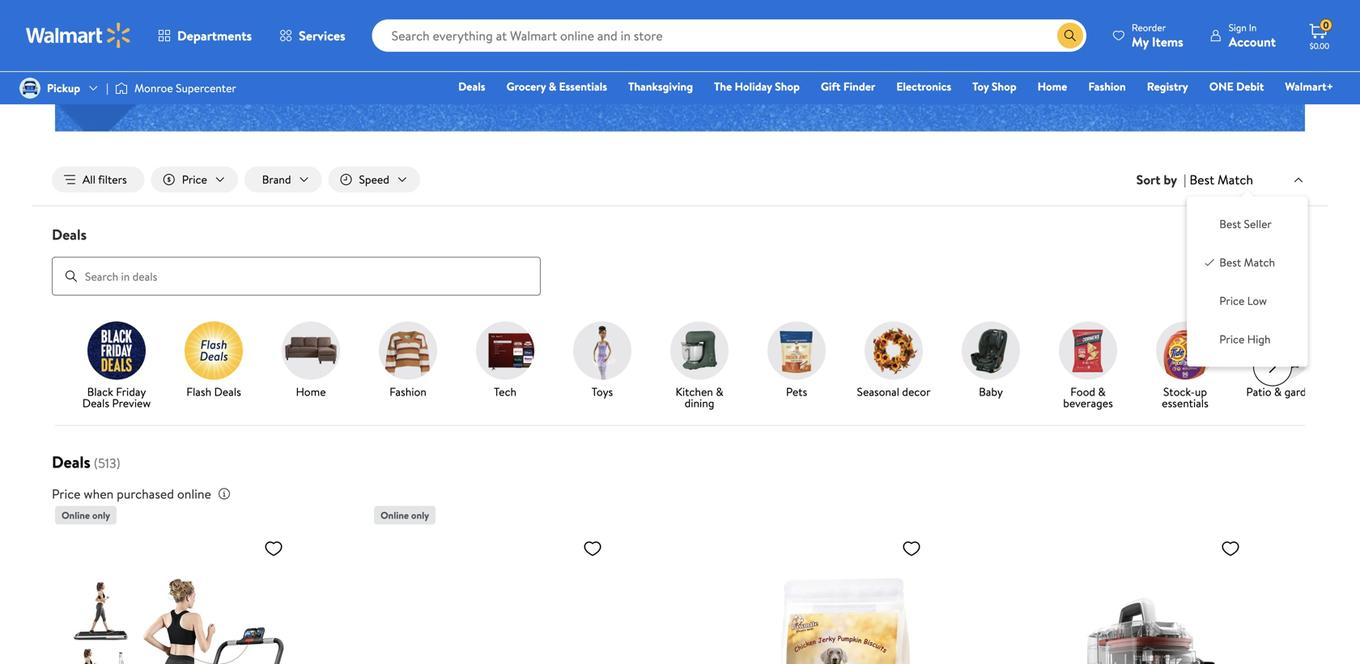 Task type: locate. For each thing, give the bounding box(es) containing it.
the
[[714, 79, 732, 94]]

| right pickup
[[106, 80, 109, 96]]

& right grocery
[[549, 79, 556, 94]]

1 vertical spatial home
[[296, 384, 326, 400]]

1 online from the left
[[62, 509, 90, 523]]

2 only from the left
[[411, 509, 429, 523]]

next slide for chipmodulewithimages list image
[[1253, 348, 1292, 387]]

long.
[[732, 48, 762, 69]]

lots
[[571, 12, 619, 48]]

legal information image
[[218, 488, 231, 501]]

1 vertical spatial best match
[[1220, 255, 1275, 271]]

sign in to add to favorites list, superfit 2.25hp 2-in-1 folding under desk treadmill w/speaker controller app, single display screen silver image
[[264, 539, 283, 559]]

price when purchased online
[[52, 485, 211, 503]]

1 shop from the left
[[775, 79, 800, 94]]

speed button
[[328, 167, 420, 193]]

items
[[1152, 33, 1184, 51]]

1 online only from the left
[[62, 509, 110, 523]]

one debit
[[1209, 79, 1264, 94]]

1 horizontal spatial home
[[1038, 79, 1067, 94]]

crocs men's and women's unisex baya marbled clogs image
[[374, 532, 609, 665]]

2 online from the left
[[381, 509, 409, 523]]

the holiday shop
[[714, 79, 800, 94]]

food
[[1071, 384, 1096, 400]]

1 horizontal spatial fashion
[[1089, 79, 1126, 94]]

1 vertical spatial low
[[1247, 293, 1267, 309]]

fashion down fashion image
[[390, 384, 427, 400]]

0 horizontal spatial |
[[106, 80, 109, 96]]

walmart+ link
[[1278, 78, 1341, 95]]

Deals search field
[[32, 225, 1328, 296]]

deals inside black friday deals preview
[[82, 396, 109, 411]]

& right patio
[[1274, 384, 1282, 400]]

1 vertical spatial fashion
[[390, 384, 427, 400]]

1 horizontal spatial fashion link
[[1081, 78, 1133, 95]]

gift
[[821, 79, 841, 94]]

1 horizontal spatial |
[[1184, 171, 1186, 189]]

online only for the crocs men's and women's unisex baya marbled clogs image
[[381, 509, 429, 523]]

1 horizontal spatial shop
[[992, 79, 1017, 94]]

thanksgiving
[[628, 79, 693, 94]]

0 horizontal spatial fashion
[[390, 384, 427, 400]]

& inside "link"
[[1274, 384, 1282, 400]]

deals up search image
[[52, 225, 87, 245]]

patio & garden image
[[1253, 322, 1312, 380]]

1 horizontal spatial home link
[[1030, 78, 1075, 95]]

high
[[1247, 332, 1271, 348]]

0 vertical spatial best match
[[1190, 171, 1253, 189]]

walmart image
[[26, 23, 131, 49]]

0 horizontal spatial online only
[[62, 509, 110, 523]]

0 vertical spatial low
[[598, 48, 624, 69]]

kitchen and dining image
[[670, 322, 729, 380]]

price
[[182, 172, 207, 187], [1220, 293, 1245, 309], [1220, 332, 1245, 348], [52, 485, 81, 503]]

home down search icon
[[1038, 79, 1067, 94]]

0 vertical spatial |
[[106, 80, 109, 96]]

when
[[84, 485, 114, 503]]

fashion
[[1089, 79, 1126, 94], [390, 384, 427, 400]]

0 vertical spatial match
[[1218, 171, 1253, 189]]

online for the crocs men's and women's unisex baya marbled clogs image
[[381, 509, 409, 523]]

0 vertical spatial home
[[1038, 79, 1067, 94]]

option group
[[1200, 210, 1295, 354]]

deals left preview
[[82, 396, 109, 411]]

1 vertical spatial match
[[1244, 255, 1275, 271]]

2 online only from the left
[[381, 509, 429, 523]]

& inside food & beverages
[[1098, 384, 1106, 400]]

garden
[[1285, 384, 1319, 400]]

0 horizontal spatial low
[[598, 48, 624, 69]]

online
[[177, 485, 211, 503]]

1 horizontal spatial only
[[411, 509, 429, 523]]

patio & garden
[[1246, 384, 1319, 400]]

1 vertical spatial fashion link
[[366, 322, 450, 401]]

0 vertical spatial fashion
[[1089, 79, 1126, 94]]

best match button
[[1186, 169, 1308, 190]]

deals left grocery
[[458, 79, 485, 94]]

home down the "home" image
[[296, 384, 326, 400]]

& inside kitchen & dining
[[716, 384, 723, 400]]

best
[[1190, 171, 1215, 189], [1220, 216, 1241, 232], [1220, 255, 1241, 271]]

deals
[[458, 79, 485, 94], [52, 225, 87, 245], [214, 384, 241, 400], [82, 396, 109, 411], [52, 451, 91, 474]]

flash deals
[[186, 384, 241, 400]]

electronics link
[[889, 78, 959, 95]]

one
[[1209, 79, 1234, 94]]

reorder
[[1132, 21, 1166, 34]]

in
[[1249, 21, 1257, 34]]

online only for superfit 2.25hp 2-in-1 folding under desk treadmill w/speaker controller app, single display screen silver image
[[62, 509, 110, 523]]

& for dining
[[716, 384, 723, 400]]

0 vertical spatial fashion link
[[1081, 78, 1133, 95]]

fashion left registry link
[[1089, 79, 1126, 94]]

toys image
[[573, 322, 632, 380]]

1 horizontal spatial online only
[[381, 509, 429, 523]]

brand
[[262, 172, 291, 187]]

price low
[[1220, 293, 1267, 309]]

shop
[[775, 79, 800, 94], [992, 79, 1017, 94]]

filters
[[98, 172, 127, 187]]

lots to love for less. low prices all season long. image
[[55, 0, 1305, 131]]

food & beverages image
[[1059, 322, 1117, 380]]

1 only from the left
[[92, 509, 110, 523]]

shop right toy
[[992, 79, 1017, 94]]

deals right flash
[[214, 384, 241, 400]]

& right food
[[1098, 384, 1106, 400]]

monroe
[[134, 80, 173, 96]]

online for superfit 2.25hp 2-in-1 folding under desk treadmill w/speaker controller app, single display screen silver image
[[62, 509, 90, 523]]

shop right holiday at right top
[[775, 79, 800, 94]]

stock-up essentials
[[1162, 384, 1209, 411]]

best right the best match option
[[1220, 255, 1241, 271]]

0 vertical spatial best
[[1190, 171, 1215, 189]]

best right by
[[1190, 171, 1215, 189]]

fashion image
[[379, 322, 437, 380]]

pets link
[[755, 322, 839, 401]]

0 horizontal spatial only
[[92, 509, 110, 523]]

0 horizontal spatial shop
[[775, 79, 800, 94]]

|
[[106, 80, 109, 96], [1184, 171, 1186, 189]]

$0.00
[[1310, 40, 1330, 51]]

1 vertical spatial home link
[[269, 322, 353, 401]]

tech link
[[463, 322, 547, 401]]

1 vertical spatial best
[[1220, 216, 1241, 232]]

toy shop
[[973, 79, 1017, 94]]

low up high
[[1247, 293, 1267, 309]]

& right dining
[[716, 384, 723, 400]]

sign in account
[[1229, 21, 1276, 51]]

flash deals image
[[185, 322, 243, 380]]

best match right the best match option
[[1220, 255, 1275, 271]]

match inside popup button
[[1218, 171, 1253, 189]]

online
[[62, 509, 90, 523], [381, 509, 409, 523]]

1 vertical spatial |
[[1184, 171, 1186, 189]]

price for price when purchased online
[[52, 485, 81, 503]]

sign in to add to favorites list, crocs men's and women's unisex baya marbled clogs image
[[583, 539, 602, 559]]

0 horizontal spatial online
[[62, 509, 90, 523]]

0 vertical spatial home link
[[1030, 78, 1075, 95]]

registry link
[[1140, 78, 1196, 95]]

 image
[[115, 80, 128, 96]]

price button
[[151, 167, 238, 193]]

kitchen & dining link
[[657, 322, 742, 413]]

black
[[87, 384, 113, 400]]

black friday deals image
[[87, 322, 146, 380]]

only
[[92, 509, 110, 523], [411, 509, 429, 523]]

best left seller
[[1220, 216, 1241, 232]]

best match up best seller
[[1190, 171, 1253, 189]]

price inside dropdown button
[[182, 172, 207, 187]]

match down seller
[[1244, 255, 1275, 271]]

prices
[[627, 48, 665, 69]]

best inside popup button
[[1190, 171, 1215, 189]]

the holiday shop link
[[707, 78, 807, 95]]

grocery
[[507, 79, 546, 94]]

 image
[[19, 78, 40, 99]]

1 horizontal spatial online
[[381, 509, 409, 523]]

grocery & essentials
[[507, 79, 607, 94]]

up
[[1195, 384, 1207, 400]]

| right by
[[1184, 171, 1186, 189]]

pets
[[786, 384, 807, 400]]

seasonal decor link
[[852, 322, 936, 401]]

decor
[[902, 384, 931, 400]]

all filters button
[[52, 167, 145, 193]]

love
[[656, 12, 702, 48]]

low left prices
[[598, 48, 624, 69]]

beverages
[[1063, 396, 1113, 411]]

0 horizontal spatial home link
[[269, 322, 353, 401]]

low
[[598, 48, 624, 69], [1247, 293, 1267, 309]]

match up best seller
[[1218, 171, 1253, 189]]

baby
[[979, 384, 1003, 400]]

best match inside option group
[[1220, 255, 1275, 271]]

electronics
[[897, 79, 952, 94]]

price for price
[[182, 172, 207, 187]]

pickup
[[47, 80, 80, 96]]

low inside lots to love for less low prices all season long.
[[598, 48, 624, 69]]



Task type: vqa. For each thing, say whether or not it's contained in the screenshot.
Fashion
yes



Task type: describe. For each thing, give the bounding box(es) containing it.
sort
[[1137, 171, 1161, 189]]

& for essentials
[[549, 79, 556, 94]]

holiday
[[735, 79, 772, 94]]

essentials
[[559, 79, 607, 94]]

flash deals link
[[172, 322, 256, 401]]

stock-up essentials image
[[1156, 322, 1215, 380]]

essentials
[[1162, 396, 1209, 411]]

hoover cleanslate portable carpet and upholstery pet spot cleaner, fh14010, 1 count image
[[1012, 532, 1247, 665]]

Walmart Site-Wide search field
[[372, 19, 1086, 52]]

toys
[[592, 384, 613, 400]]

flash
[[186, 384, 211, 400]]

tech
[[494, 384, 517, 400]]

all
[[83, 172, 96, 187]]

search image
[[65, 270, 78, 283]]

patio
[[1246, 384, 1272, 400]]

pawmate promote digestion natural dog treats, chicken wrapped pumpkin biscuits for all dogs, 10.5 oz image
[[693, 532, 928, 665]]

deals link
[[451, 78, 493, 95]]

monroe supercenter
[[134, 80, 236, 96]]

Best Match radio
[[1203, 255, 1216, 268]]

| inside the "sort and filter section" element
[[1184, 171, 1186, 189]]

departments
[[177, 27, 252, 45]]

baby link
[[949, 322, 1033, 401]]

search icon image
[[1064, 29, 1077, 42]]

toy shop link
[[965, 78, 1024, 95]]

speed
[[359, 172, 389, 187]]

to
[[625, 12, 649, 48]]

supercenter
[[176, 80, 236, 96]]

Search in deals search field
[[52, 257, 541, 296]]

seller
[[1244, 216, 1272, 232]]

deals (513)
[[52, 451, 120, 474]]

friday
[[116, 384, 146, 400]]

1 horizontal spatial low
[[1247, 293, 1267, 309]]

one debit link
[[1202, 78, 1272, 95]]

only for the crocs men's and women's unisex baya marbled clogs image
[[411, 509, 429, 523]]

& for garden
[[1274, 384, 1282, 400]]

price for price low
[[1220, 293, 1245, 309]]

thanksgiving link
[[621, 78, 700, 95]]

services
[[299, 27, 345, 45]]

reorder my items
[[1132, 21, 1184, 51]]

pets image
[[768, 322, 826, 380]]

kitchen
[[676, 384, 713, 400]]

home image
[[282, 322, 340, 380]]

less
[[748, 12, 789, 48]]

seasonal decor
[[857, 384, 931, 400]]

best match inside best match popup button
[[1190, 171, 1253, 189]]

kitchen & dining
[[676, 384, 723, 411]]

2 vertical spatial best
[[1220, 255, 1241, 271]]

only for superfit 2.25hp 2-in-1 folding under desk treadmill w/speaker controller app, single display screen silver image
[[92, 509, 110, 523]]

deals inside search box
[[52, 225, 87, 245]]

grocery & essentials link
[[499, 78, 615, 95]]

& for beverages
[[1098, 384, 1106, 400]]

dining
[[685, 396, 715, 411]]

gift finder
[[821, 79, 876, 94]]

purchased
[[117, 485, 174, 503]]

seasonal
[[857, 384, 900, 400]]

lots to love for less low prices all season long.
[[571, 12, 789, 69]]

gift finder link
[[814, 78, 883, 95]]

food & beverages
[[1063, 384, 1113, 411]]

2 shop from the left
[[992, 79, 1017, 94]]

0
[[1323, 18, 1329, 32]]

black friday deals preview
[[82, 384, 151, 411]]

superfit 2.25hp 2-in-1 folding under desk treadmill w/speaker controller app, single display screen silver image
[[55, 532, 290, 665]]

toys link
[[560, 322, 645, 401]]

for
[[708, 12, 741, 48]]

walmart+
[[1285, 79, 1334, 94]]

seasonal decor image
[[865, 322, 923, 380]]

my
[[1132, 33, 1149, 51]]

toy
[[973, 79, 989, 94]]

brand button
[[244, 167, 322, 193]]

services button
[[266, 16, 359, 55]]

deals left (513) in the bottom of the page
[[52, 451, 91, 474]]

best seller
[[1220, 216, 1272, 232]]

sign in to add to favorites list, pawmate promote digestion natural dog treats, chicken wrapped pumpkin biscuits for all dogs, 10.5 oz image
[[902, 539, 921, 559]]

debit
[[1237, 79, 1264, 94]]

stock-up essentials link
[[1143, 322, 1228, 413]]

0 horizontal spatial home
[[296, 384, 326, 400]]

sort by |
[[1137, 171, 1186, 189]]

black friday deals preview link
[[74, 322, 159, 413]]

by
[[1164, 171, 1177, 189]]

patio & garden link
[[1240, 322, 1325, 401]]

registry
[[1147, 79, 1188, 94]]

(513)
[[94, 455, 120, 473]]

stock-
[[1164, 384, 1195, 400]]

sort and filter section element
[[32, 154, 1328, 206]]

tech image
[[476, 322, 534, 380]]

preview
[[112, 396, 151, 411]]

price high
[[1220, 332, 1271, 348]]

sign
[[1229, 21, 1247, 34]]

price for price high
[[1220, 332, 1245, 348]]

all
[[668, 48, 682, 69]]

baby image
[[962, 322, 1020, 380]]

finder
[[843, 79, 876, 94]]

0 horizontal spatial fashion link
[[366, 322, 450, 401]]

sign in to add to favorites list, hoover cleanslate portable carpet and upholstery pet spot cleaner, fh14010, 1 count image
[[1221, 539, 1240, 559]]

option group containing best seller
[[1200, 210, 1295, 354]]

Search search field
[[372, 19, 1086, 52]]

account
[[1229, 33, 1276, 51]]

food & beverages link
[[1046, 322, 1130, 413]]



